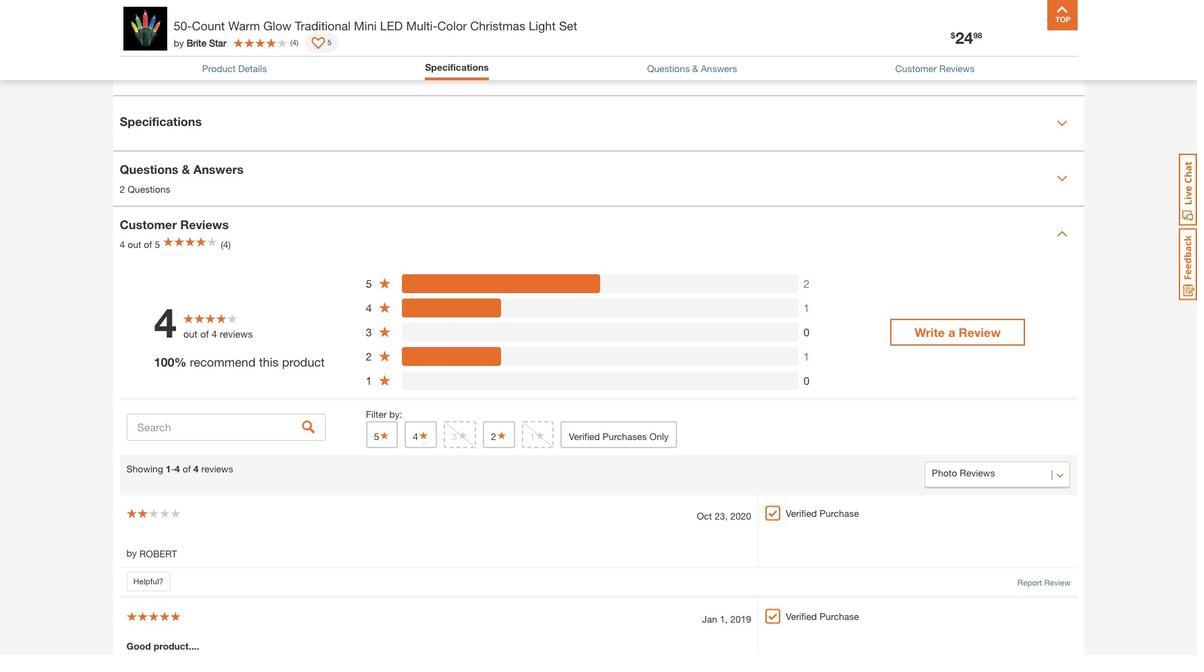 Task type: describe. For each thing, give the bounding box(es) containing it.
verified purchases only
[[569, 431, 669, 442]]

1 horizontal spatial star
[[209, 37, 226, 48]]

by brite star
[[174, 37, 226, 48]]

christmas
[[470, 18, 525, 33]]

(4)
[[221, 239, 231, 250]]

multi-
[[406, 18, 437, 33]]

write
[[915, 325, 945, 340]]

1 caret image from the top
[[1057, 118, 1067, 128]]

3 inside button
[[452, 431, 457, 442]]

out of 4 reviews
[[183, 328, 253, 340]]

0 vertical spatial reviews
[[220, 328, 253, 340]]

lighting
[[326, 6, 360, 18]]

good
[[126, 641, 151, 653]]

2 inside "2" button
[[491, 431, 496, 442]]

on
[[675, 6, 685, 18]]

count
[[192, 18, 225, 33]]

traditional
[[295, 18, 351, 33]]

1 vertical spatial of
[[200, 328, 209, 340]]

run
[[565, 6, 579, 18]]

0 vertical spatial out
[[128, 239, 141, 250]]

questions & answers
[[647, 63, 737, 74]]

helpful? button
[[126, 572, 170, 592]]

100
[[154, 355, 174, 370]]

oct
[[697, 510, 712, 522]]

star icon image for 2
[[378, 350, 391, 363]]

by for by robert
[[126, 547, 137, 559]]

star symbol image for 1
[[535, 431, 546, 440]]

by:
[[389, 408, 402, 420]]

0 for 1
[[804, 374, 810, 387]]

star icon image for 1
[[378, 374, 391, 387]]

our
[[519, 6, 534, 18]]

light
[[529, 18, 556, 33]]

robert
[[139, 549, 177, 560]]

decor
[[382, 6, 406, 18]]

2 verified purchase from the top
[[786, 611, 859, 623]]

3 button
[[444, 421, 476, 448]]

5 inside dropdown button
[[327, 38, 332, 46]]

mini
[[354, 18, 377, 33]]

0 horizontal spatial star
[[179, 6, 197, 18]]

2 vertical spatial of
[[183, 463, 191, 475]]

your
[[420, 6, 439, 18]]

only
[[650, 431, 669, 442]]

company
[[582, 6, 621, 18]]

( 4 )
[[290, 38, 298, 46]]

4 button
[[405, 421, 437, 448]]

since
[[468, 6, 490, 18]]

1 inside button
[[530, 431, 535, 442]]

report
[[1018, 578, 1042, 588]]

star icon image for 5
[[378, 277, 391, 290]]

23,
[[715, 510, 728, 522]]

showing
[[126, 463, 163, 475]]

showing 1 - 4 of 4 reviews
[[126, 463, 233, 475]]

-
[[171, 463, 175, 475]]

0 horizontal spatial review
[[959, 325, 1001, 340]]

questions & answers 2 questions
[[120, 162, 244, 195]]

the
[[277, 6, 291, 18]]

excellent
[[688, 6, 725, 18]]

details
[[238, 63, 267, 74]]

and
[[803, 6, 819, 18]]

has
[[199, 6, 214, 18]]

1 button
[[522, 421, 554, 448]]

newest
[[293, 6, 324, 18]]

product details
[[202, 63, 267, 74]]

by for by brite star
[[174, 37, 184, 48]]

1,
[[720, 614, 728, 626]]

$
[[951, 30, 955, 40]]

purchases
[[603, 431, 647, 442]]

family-
[[537, 6, 565, 18]]

2 purchase from the top
[[820, 611, 859, 623]]

98
[[973, 30, 982, 40]]

1 vertical spatial customer
[[120, 217, 177, 232]]

0 horizontal spatial customer reviews
[[120, 217, 229, 232]]

caret image
[[1057, 173, 1067, 184]]

service
[[770, 6, 800, 18]]

policy
[[188, 30, 213, 41]]

filter by:
[[366, 408, 402, 420]]

return policy link
[[157, 30, 213, 41]]

prides
[[623, 6, 650, 18]]

to
[[409, 6, 417, 18]]

home
[[441, 6, 465, 18]]

filter
[[366, 408, 387, 420]]

star icon image for 4
[[378, 301, 391, 315]]

warm
[[228, 18, 260, 33]]

robert button
[[139, 547, 177, 561]]

quality
[[843, 6, 871, 18]]

Search text field
[[126, 414, 325, 441]]

1 vertical spatial review
[[1045, 578, 1071, 588]]

products.
[[874, 6, 914, 18]]

0 horizontal spatial of
[[144, 239, 152, 250]]

this
[[259, 355, 279, 370]]

24
[[955, 28, 973, 47]]

star symbol image for 2
[[496, 431, 507, 440]]

live chat image
[[1179, 154, 1197, 226]]

product image image
[[123, 7, 167, 51]]

product
[[202, 63, 236, 74]]

bringing
[[240, 6, 275, 18]]

1 vertical spatial verified
[[786, 508, 817, 519]]

and
[[363, 6, 379, 18]]

1 horizontal spatial out
[[183, 328, 198, 340]]



Task type: locate. For each thing, give the bounding box(es) containing it.
0 vertical spatial reviews
[[940, 63, 975, 74]]

50-count warm glow traditional mini led multi-color christmas light set
[[174, 18, 577, 33]]

questions for questions & answers 2 questions
[[120, 162, 178, 177]]

0 horizontal spatial out
[[128, 239, 141, 250]]

customer reviews down $ on the top right of page
[[895, 63, 975, 74]]

4 star icon image from the top
[[378, 350, 391, 363]]

1 purchase from the top
[[820, 508, 859, 519]]

star symbol image right "2" button
[[535, 431, 546, 440]]

1 horizontal spatial customer reviews
[[895, 63, 975, 74]]

0 vertical spatial &
[[692, 63, 698, 74]]

star symbol image inside "2" button
[[496, 431, 507, 440]]

answers
[[701, 63, 737, 74], [193, 162, 244, 177]]

1 horizontal spatial specifications
[[425, 61, 489, 73]]

specifications
[[425, 61, 489, 73], [120, 114, 202, 128]]

star symbol image left 1 button
[[496, 431, 507, 440]]

by left robert
[[126, 547, 137, 559]]

star icon image
[[378, 277, 391, 290], [378, 301, 391, 315], [378, 326, 391, 339], [378, 350, 391, 363], [378, 374, 391, 387]]

1 vertical spatial star
[[209, 37, 226, 48]]

1 horizontal spatial brite
[[187, 37, 206, 48]]

0 vertical spatial 3
[[366, 325, 372, 338]]

1932!
[[492, 6, 516, 18]]

report review button
[[1018, 578, 1071, 590]]

star symbol image
[[496, 431, 507, 440], [535, 431, 546, 440]]

verified inside button
[[569, 431, 600, 442]]

caret image
[[1057, 118, 1067, 128], [1057, 228, 1067, 239]]

helpful?
[[133, 577, 163, 587]]

high-
[[821, 6, 843, 18]]

reviews up the 100 % recommend this product at the bottom left of page
[[220, 328, 253, 340]]

0 for 3
[[804, 325, 810, 338]]

star symbol image for 4
[[418, 431, 429, 440]]

jan
[[702, 614, 717, 626]]

0 horizontal spatial by
[[126, 547, 137, 559]]

oct 23, 2020
[[697, 510, 752, 522]]

1 horizontal spatial star symbol image
[[418, 431, 429, 440]]

answers for questions & answers 2 questions
[[193, 162, 244, 177]]

specifications down "color" on the top left of page
[[425, 61, 489, 73]]

1 vertical spatial &
[[182, 162, 190, 177]]

100 % recommend this product
[[154, 355, 325, 370]]

verified right 2019
[[786, 611, 817, 623]]

questions for questions & answers
[[647, 63, 690, 74]]

0 horizontal spatial 3
[[366, 325, 372, 338]]

0 vertical spatial of
[[144, 239, 152, 250]]

itself
[[652, 6, 672, 18]]

1 horizontal spatial 3
[[452, 431, 457, 442]]

questions & answers button
[[647, 61, 737, 75], [647, 61, 737, 75]]

verified purchases only button
[[561, 421, 677, 448]]

1 vertical spatial questions
[[120, 162, 178, 177]]

3 star icon image from the top
[[378, 326, 391, 339]]

specifications button
[[425, 60, 489, 77], [425, 60, 489, 74], [113, 96, 1084, 150]]

1 vertical spatial 3
[[452, 431, 457, 442]]

%
[[174, 355, 187, 370]]

review right a
[[959, 325, 1001, 340]]

0 vertical spatial questions
[[647, 63, 690, 74]]

1 horizontal spatial star symbol image
[[535, 431, 546, 440]]

been
[[217, 6, 238, 18]]

1 horizontal spatial answers
[[701, 63, 737, 74]]

star symbol image inside 5 button
[[379, 431, 390, 440]]

out
[[128, 239, 141, 250], [183, 328, 198, 340]]

good product....
[[126, 641, 199, 653]]

2 star symbol image from the left
[[418, 431, 429, 440]]

0 horizontal spatial &
[[182, 162, 190, 177]]

brite up 50-
[[157, 6, 177, 18]]

4 out of 5
[[120, 239, 160, 250]]

2 inside questions & answers 2 questions
[[120, 183, 125, 195]]

2020
[[731, 510, 752, 522]]

caret image up caret icon
[[1057, 118, 1067, 128]]

verified left purchases
[[569, 431, 600, 442]]

2 star symbol image from the left
[[535, 431, 546, 440]]

star symbol image left "2" button
[[457, 431, 468, 440]]

star symbol image inside 4 button
[[418, 431, 429, 440]]

customer reviews up 4 out of 5
[[120, 217, 229, 232]]

star icon image for 3
[[378, 326, 391, 339]]

2 caret image from the top
[[1057, 228, 1067, 239]]

1 verified purchase from the top
[[786, 508, 859, 519]]

by inside by robert
[[126, 547, 137, 559]]

0 vertical spatial star
[[179, 6, 197, 18]]

0 vertical spatial caret image
[[1057, 118, 1067, 128]]

reviews up (4)
[[180, 217, 229, 232]]

2 vertical spatial verified
[[786, 611, 817, 623]]

review right report
[[1045, 578, 1071, 588]]

feedback link image
[[1179, 228, 1197, 301]]

1 vertical spatial specifications
[[120, 114, 202, 128]]

star symbol image
[[379, 431, 390, 440], [418, 431, 429, 440], [457, 431, 468, 440]]

verified right the 2020
[[786, 508, 817, 519]]

1 vertical spatial answers
[[193, 162, 244, 177]]

0 horizontal spatial reviews
[[180, 217, 229, 232]]

recommend
[[190, 355, 256, 370]]

1 horizontal spatial review
[[1045, 578, 1071, 588]]

1 star symbol image from the left
[[496, 431, 507, 440]]

customer down products.
[[895, 63, 937, 74]]

star down count
[[209, 37, 226, 48]]

0 vertical spatial verified
[[569, 431, 600, 442]]

write a review
[[915, 325, 1001, 340]]

report review
[[1018, 578, 1071, 588]]

2 horizontal spatial star symbol image
[[457, 431, 468, 440]]

reviews down 24
[[940, 63, 975, 74]]

brite star has been bringing the newest lighting and decor to your home since 1932! our family-run company prides itself on excellent customer service and high-quality products.
[[157, 6, 914, 18]]

0 horizontal spatial brite
[[157, 6, 177, 18]]

& for questions & answers
[[692, 63, 698, 74]]

1 horizontal spatial &
[[692, 63, 698, 74]]

1 horizontal spatial of
[[183, 463, 191, 475]]

verified purchase
[[786, 508, 859, 519], [786, 611, 859, 623]]

0 horizontal spatial specifications
[[120, 114, 202, 128]]

1 vertical spatial brite
[[187, 37, 206, 48]]

0 vertical spatial answers
[[701, 63, 737, 74]]

5 star icon image from the top
[[378, 374, 391, 387]]

5 inside button
[[374, 431, 379, 442]]

0 vertical spatial 0
[[804, 325, 810, 338]]

purchase
[[820, 508, 859, 519], [820, 611, 859, 623]]

1 vertical spatial by
[[126, 547, 137, 559]]

1 horizontal spatial reviews
[[940, 63, 975, 74]]

color
[[437, 18, 467, 33]]

return policy
[[157, 30, 213, 41]]

2019
[[731, 614, 752, 626]]

& inside questions & answers 2 questions
[[182, 162, 190, 177]]

star symbol image for 3
[[457, 431, 468, 440]]

0 vertical spatial by
[[174, 37, 184, 48]]

product....
[[154, 641, 199, 653]]

brite
[[157, 6, 177, 18], [187, 37, 206, 48]]

1 vertical spatial 0
[[804, 374, 810, 387]]

1 vertical spatial verified purchase
[[786, 611, 859, 623]]

& for questions & answers 2 questions
[[182, 162, 190, 177]]

2 horizontal spatial of
[[200, 328, 209, 340]]

star symbol image left 3 button
[[418, 431, 429, 440]]

1 vertical spatial reviews
[[180, 217, 229, 232]]

customer
[[895, 63, 937, 74], [120, 217, 177, 232]]

0 horizontal spatial customer
[[120, 217, 177, 232]]

by down 50-
[[174, 37, 184, 48]]

glow
[[263, 18, 292, 33]]

customer up 4 out of 5
[[120, 217, 177, 232]]

2 star icon image from the top
[[378, 301, 391, 315]]

top button
[[1047, 0, 1078, 30]]

1 vertical spatial reviews
[[201, 463, 233, 475]]

0
[[804, 325, 810, 338], [804, 374, 810, 387]]

1 0 from the top
[[804, 325, 810, 338]]

$ 24 98
[[951, 28, 982, 47]]

0 horizontal spatial star symbol image
[[496, 431, 507, 440]]

2 0 from the top
[[804, 374, 810, 387]]

0 vertical spatial customer
[[895, 63, 937, 74]]

answers inside questions & answers 2 questions
[[193, 162, 244, 177]]

return
[[157, 30, 185, 41]]

0 vertical spatial review
[[959, 325, 1001, 340]]

customer reviews button
[[895, 61, 975, 75], [895, 61, 975, 75]]

1
[[804, 301, 810, 314], [804, 350, 810, 363], [366, 374, 372, 387], [530, 431, 535, 442], [166, 463, 171, 475]]

5 button
[[366, 421, 398, 448]]

brite down count
[[187, 37, 206, 48]]

0 vertical spatial verified purchase
[[786, 508, 859, 519]]

jan 1, 2019
[[702, 614, 752, 626]]

star symbol image for 5
[[379, 431, 390, 440]]

display image
[[312, 37, 325, 51]]

write a review button
[[890, 319, 1025, 346]]

1 horizontal spatial by
[[174, 37, 184, 48]]

a
[[948, 325, 955, 340]]

0 vertical spatial brite
[[157, 6, 177, 18]]

1 vertical spatial customer reviews
[[120, 217, 229, 232]]

answers for questions & answers
[[701, 63, 737, 74]]

caret image down caret icon
[[1057, 228, 1067, 239]]

product
[[282, 355, 325, 370]]

)
[[296, 38, 298, 46]]

(
[[290, 38, 292, 46]]

4 inside button
[[413, 431, 418, 442]]

3 star symbol image from the left
[[457, 431, 468, 440]]

0 vertical spatial purchase
[[820, 508, 859, 519]]

2 vertical spatial questions
[[128, 183, 170, 195]]

reviews
[[940, 63, 975, 74], [180, 217, 229, 232]]

3
[[366, 325, 372, 338], [452, 431, 457, 442]]

1 vertical spatial purchase
[[820, 611, 859, 623]]

reviews down search text field
[[201, 463, 233, 475]]

star up 50-
[[179, 6, 197, 18]]

star symbol image down filter by:
[[379, 431, 390, 440]]

set
[[559, 18, 577, 33]]

1 star symbol image from the left
[[379, 431, 390, 440]]

star symbol image inside 1 button
[[535, 431, 546, 440]]

1 vertical spatial caret image
[[1057, 228, 1067, 239]]

by
[[174, 37, 184, 48], [126, 547, 137, 559]]

1 vertical spatial out
[[183, 328, 198, 340]]

1 star icon image from the top
[[378, 277, 391, 290]]

customer
[[728, 6, 768, 18]]

by robert
[[126, 547, 177, 560]]

review
[[959, 325, 1001, 340], [1045, 578, 1071, 588]]

4
[[292, 38, 296, 46], [120, 239, 125, 250], [154, 299, 177, 347], [366, 301, 372, 314], [212, 328, 217, 340], [413, 431, 418, 442], [175, 463, 180, 475], [193, 463, 199, 475]]

5 button
[[305, 32, 338, 53]]

specifications up questions & answers 2 questions
[[120, 114, 202, 128]]

questions
[[647, 63, 690, 74], [120, 162, 178, 177], [128, 183, 170, 195]]

&
[[692, 63, 698, 74], [182, 162, 190, 177]]

0 horizontal spatial star symbol image
[[379, 431, 390, 440]]

star symbol image inside 3 button
[[457, 431, 468, 440]]

0 horizontal spatial answers
[[193, 162, 244, 177]]

of
[[144, 239, 152, 250], [200, 328, 209, 340], [183, 463, 191, 475]]

2 button
[[483, 421, 515, 448]]

0 vertical spatial specifications
[[425, 61, 489, 73]]

1 horizontal spatial customer
[[895, 63, 937, 74]]

0 vertical spatial customer reviews
[[895, 63, 975, 74]]



Task type: vqa. For each thing, say whether or not it's contained in the screenshot.
Features
no



